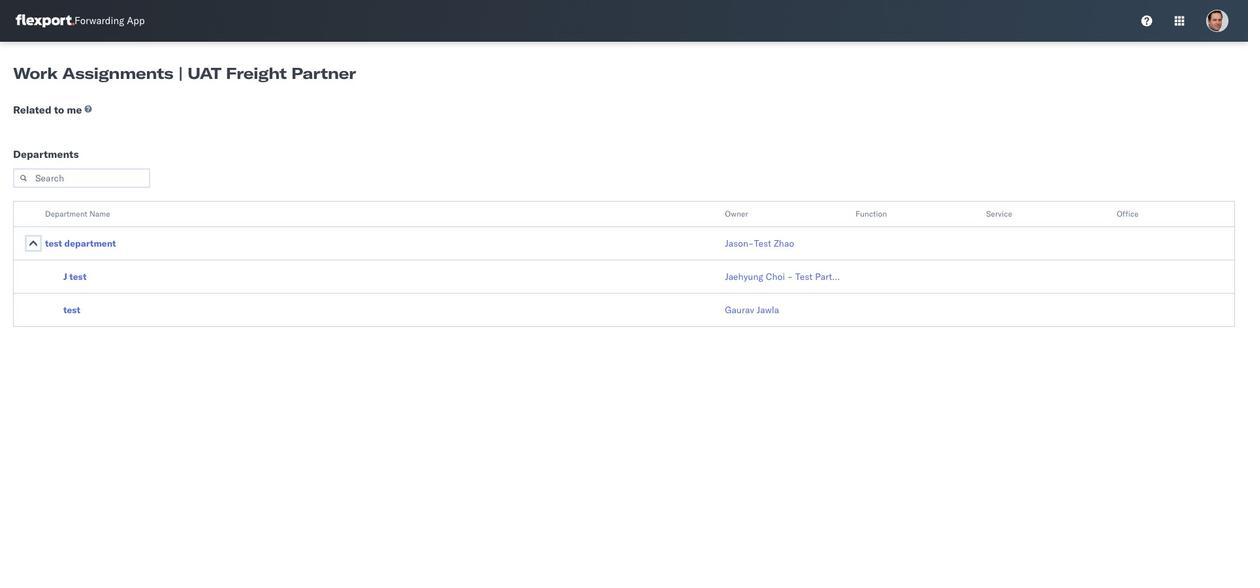 Task type: describe. For each thing, give the bounding box(es) containing it.
flexport. image
[[16, 14, 74, 27]]

related
[[13, 103, 51, 116]]

freight
[[226, 63, 287, 83]]

jaehyung choi - test partner ops manager link
[[725, 270, 903, 283]]

function
[[856, 209, 887, 219]]

test department link
[[45, 237, 116, 250]]

test department
[[45, 238, 116, 250]]

owner
[[725, 209, 748, 219]]

department
[[64, 238, 116, 250]]

department
[[45, 209, 87, 219]]

Search text field
[[13, 169, 150, 188]]

related to me
[[13, 103, 82, 116]]

jawla
[[757, 304, 779, 316]]

test link
[[63, 304, 80, 317]]

ops
[[848, 271, 865, 283]]

-
[[787, 271, 793, 283]]

j test
[[63, 271, 87, 283]]

gaurav jawla link
[[725, 304, 779, 317]]

app
[[127, 15, 145, 27]]

0 vertical spatial partner
[[291, 63, 356, 83]]

to
[[54, 103, 64, 116]]

assignments
[[62, 63, 173, 83]]

1 vertical spatial test
[[69, 271, 87, 283]]

forwarding
[[74, 15, 124, 27]]

work assignments | uat freight partner
[[13, 63, 356, 83]]

gaurav jawla
[[725, 304, 779, 316]]

1 horizontal spatial test
[[795, 271, 813, 283]]

departments
[[13, 148, 79, 161]]

choi
[[766, 271, 785, 283]]



Task type: locate. For each thing, give the bounding box(es) containing it.
forwarding app link
[[16, 14, 145, 27]]

manager
[[867, 271, 903, 283]]

jaehyung choi - test partner ops manager
[[725, 271, 903, 283]]

test
[[754, 238, 771, 250], [795, 271, 813, 283]]

0 vertical spatial test
[[45, 238, 62, 250]]

test down j test link
[[63, 304, 80, 316]]

test right - at the top
[[795, 271, 813, 283]]

jason-test zhao link
[[725, 237, 794, 250]]

me
[[67, 103, 82, 116]]

uat
[[188, 63, 221, 83]]

test inside 'link'
[[754, 238, 771, 250]]

test right the j
[[69, 271, 87, 283]]

test down department
[[45, 238, 62, 250]]

j
[[63, 271, 67, 283]]

0 horizontal spatial partner
[[291, 63, 356, 83]]

jaehyung
[[725, 271, 763, 283]]

partner
[[291, 63, 356, 83], [815, 271, 846, 283]]

1 vertical spatial partner
[[815, 271, 846, 283]]

j test link
[[63, 270, 87, 283]]

jason-
[[725, 238, 754, 250]]

zhao
[[774, 238, 794, 250]]

jason-test zhao
[[725, 238, 794, 250]]

2 vertical spatial test
[[63, 304, 80, 316]]

test
[[45, 238, 62, 250], [69, 271, 87, 283], [63, 304, 80, 316]]

name
[[89, 209, 110, 219]]

test for test
[[63, 304, 80, 316]]

1 vertical spatial test
[[795, 271, 813, 283]]

1 horizontal spatial partner
[[815, 271, 846, 283]]

test for test department
[[45, 238, 62, 250]]

test left "zhao"
[[754, 238, 771, 250]]

service
[[986, 209, 1012, 219]]

gaurav
[[725, 304, 754, 316]]

work
[[13, 63, 58, 83]]

forwarding app
[[74, 15, 145, 27]]

department name
[[45, 209, 110, 219]]

0 vertical spatial test
[[754, 238, 771, 250]]

office
[[1117, 209, 1139, 219]]

0 horizontal spatial test
[[754, 238, 771, 250]]

|
[[178, 63, 183, 83]]



Task type: vqa. For each thing, say whether or not it's contained in the screenshot.
me
yes



